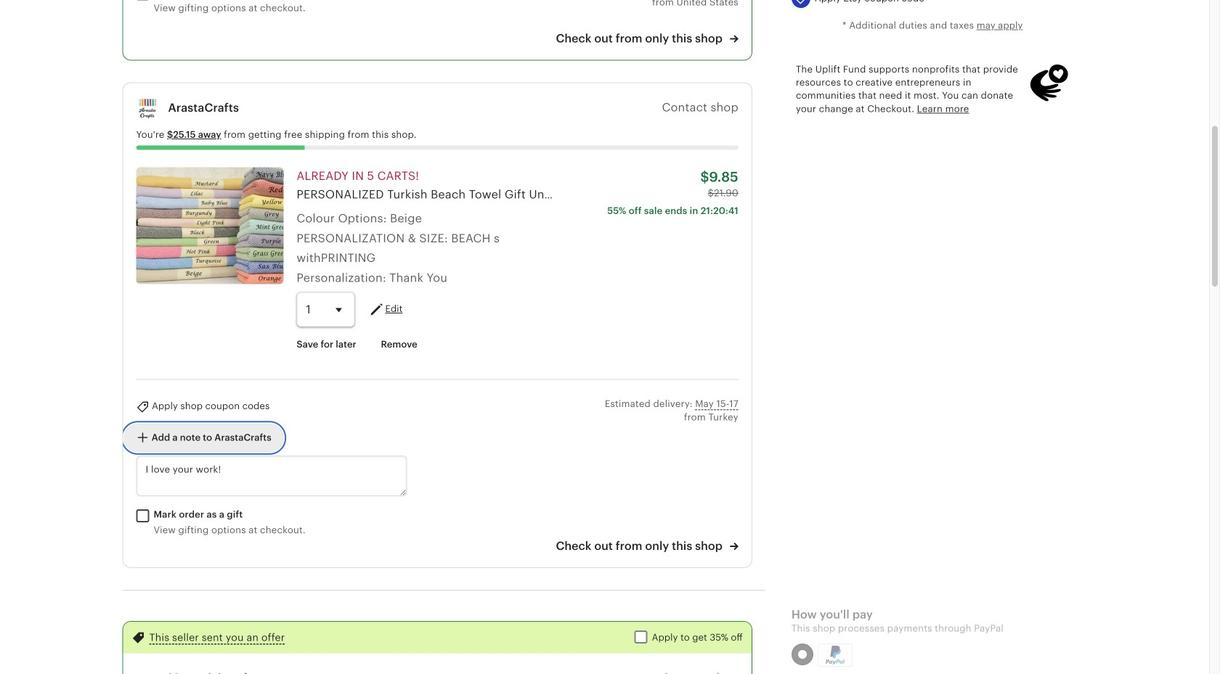 Task type: locate. For each thing, give the bounding box(es) containing it.
personalized turkish beach towel gift unique, bachelorette bridesmaid proposal wedding gift towel, monogrammed towels, mothers day gifts image
[[136, 167, 283, 284]]

uplift fund image
[[1029, 63, 1069, 103]]

Add a note to ArastaCrafts (optional) text field
[[136, 456, 407, 497]]

arastacrafts image
[[136, 96, 159, 119]]



Task type: vqa. For each thing, say whether or not it's contained in the screenshot.
Home Favorites link
no



